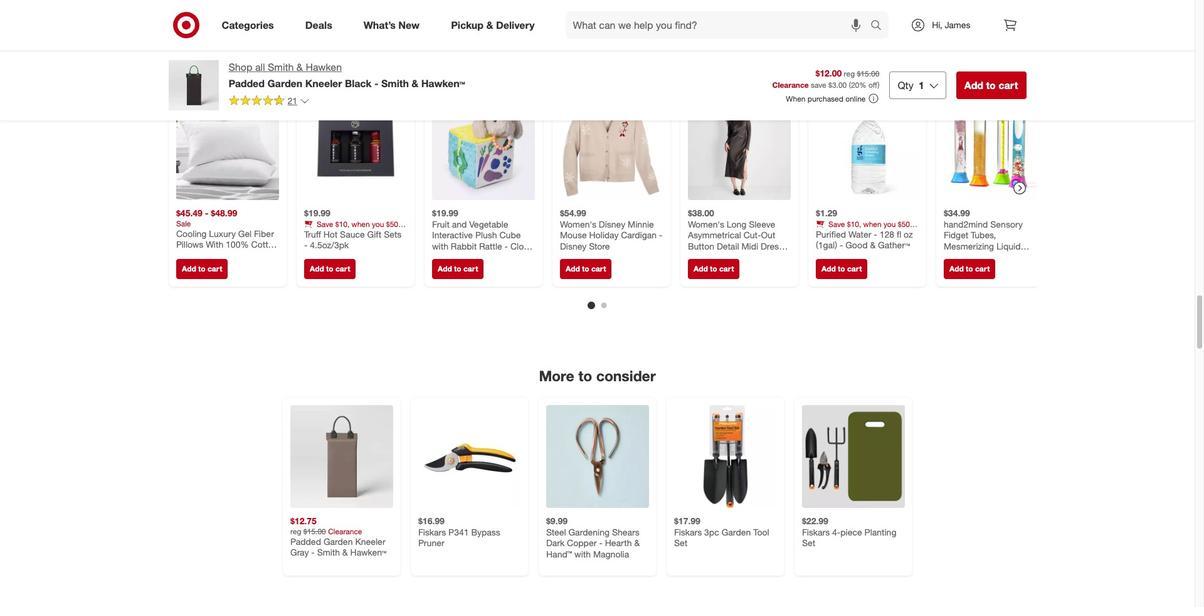 Task type: locate. For each thing, give the bounding box(es) containing it.
2 horizontal spatial with
[[761, 252, 778, 262]]

$17.99 fiskars 3pc garden tool set
[[674, 516, 770, 548]]

steel gardening shears dark copper - hearth & hand™ with magnolia image
[[546, 405, 649, 508]]

1 food from the left
[[315, 229, 330, 238]]

2 set from the left
[[802, 538, 816, 548]]

1 vertical spatial reg
[[290, 527, 301, 536]]

cover
[[176, 250, 199, 261]]

add for women's disney minnie mouse holiday cardigan - disney store
[[566, 264, 580, 273]]

1 vertical spatial gray
[[290, 547, 309, 558]]

$22.99 fiskars 4-piece planting set
[[802, 516, 897, 548]]

reg inside $12.75 reg $15.00 clearance padded garden kneeler gray - smith & hawken™
[[290, 527, 301, 536]]

128
[[880, 229, 895, 239]]

women's up mouse
[[560, 219, 596, 229]]

3 fiskars from the left
[[802, 527, 830, 537]]

1 horizontal spatial with
[[575, 548, 591, 559]]

0 horizontal spatial garden
[[268, 77, 303, 90]]

add to cart button for hand2mind sensory fidget tubes, mesmerizing liquid motion sensory bottles, fidget toys, ages 3+
[[944, 259, 996, 279]]

1 horizontal spatial set
[[802, 538, 816, 548]]

0 horizontal spatial reg
[[290, 527, 301, 536]]

steel
[[546, 527, 566, 537]]

0 horizontal spatial save
[[317, 219, 333, 229]]

beverage for -
[[851, 229, 882, 238]]

- inside shop all smith & hawken padded garden kneeler black - smith & hawken™
[[375, 77, 379, 90]]

0 horizontal spatial on
[[304, 229, 313, 238]]

1 save from the left
[[317, 219, 333, 229]]

save $10, when you $50 on food & beverage up good
[[816, 219, 910, 238]]

off
[[869, 81, 878, 90]]

$15.00 inside the $12.00 reg $15.00 clearance save $ 3.00 ( 20 % off )
[[858, 69, 880, 78]]

add down motion
[[950, 264, 964, 273]]

1 horizontal spatial garden
[[323, 536, 353, 547]]

sauce
[[340, 229, 365, 239]]

categories link
[[211, 11, 290, 39]]

- left $48.99
[[205, 208, 208, 218]]

$12.00
[[816, 68, 842, 78]]

blutstein
[[715, 262, 750, 273]]

women's inside $54.99 women's disney minnie mouse holiday cardigan - disney store
[[560, 219, 596, 229]]

mouse
[[560, 230, 587, 240]]

1 $50 from the left
[[386, 219, 398, 229]]

$10, for water
[[847, 219, 861, 229]]

sensory up liquid
[[991, 219, 1023, 229]]

sets
[[384, 229, 402, 239]]

smith
[[268, 61, 294, 73], [382, 77, 409, 90], [317, 547, 340, 558]]

- inside the truff hot sauce gift sets - 4.5oz/3pk
[[304, 240, 307, 250]]

0 horizontal spatial fiskars
[[418, 527, 446, 537]]

gray down $12.75
[[290, 547, 309, 558]]

women's inside $38.00 women's long sleeve asymmetrical cut-out button detail midi dress - future collective™ with reese blutstein dark gray
[[688, 219, 724, 229]]

sensory
[[991, 219, 1023, 229], [974, 252, 1006, 262]]

fiber
[[254, 228, 274, 239]]

fiskars down $22.99 at the right bottom of page
[[802, 527, 830, 537]]

midi
[[742, 241, 758, 251]]

image of padded garden kneeler black - smith & hawken™ image
[[168, 60, 219, 110]]

dark down dress
[[752, 262, 771, 273]]

clearance
[[773, 81, 809, 90], [328, 527, 362, 536]]

beverage for sauce
[[339, 229, 370, 238]]

$38.00
[[688, 208, 714, 218]]

2 women's from the left
[[688, 219, 724, 229]]

vegetable
[[469, 219, 508, 229]]

0 horizontal spatial you
[[372, 219, 384, 229]]

$19.99
[[304, 208, 330, 218], [432, 208, 458, 218]]

1 horizontal spatial $19.99
[[432, 208, 458, 218]]

fidget down motion
[[944, 262, 969, 273]]

2 you from the left
[[884, 219, 896, 229]]

fiskars 4-piece planting set image
[[802, 405, 905, 508]]

hearth
[[605, 538, 632, 548]]

21
[[288, 95, 298, 106]]

0 horizontal spatial when
[[351, 219, 370, 229]]

save $10, when you $50 on food & beverage up 4.5oz/3pk
[[304, 219, 398, 238]]

- up magnolia
[[599, 538, 603, 548]]

add for cooling luxury gel fiber pillows with 100% cotton cover (set of 2) - becky cameron
[[182, 264, 196, 273]]

gray down reese
[[688, 273, 707, 284]]

$1.29
[[816, 208, 838, 218]]

$10, up 4.5oz/3pk
[[335, 219, 349, 229]]

0 horizontal spatial beverage
[[339, 229, 370, 238]]

2 food from the left
[[827, 229, 842, 238]]

1 vertical spatial padded
[[290, 536, 321, 547]]

0 horizontal spatial $15.00
[[303, 527, 326, 536]]

to for hand2mind sensory fidget tubes, mesmerizing liquid motion sensory bottles, fidget toys, ages 3+
[[966, 264, 973, 273]]

cooling
[[176, 228, 206, 239]]

1 horizontal spatial clearance
[[773, 81, 809, 90]]

2 horizontal spatial fiskars
[[802, 527, 830, 537]]

1 you from the left
[[372, 219, 384, 229]]

- down cube
[[505, 241, 508, 251]]

2 horizontal spatial garden
[[722, 527, 751, 537]]

disney
[[599, 219, 626, 229], [560, 241, 587, 251]]

clearance inside the $12.00 reg $15.00 clearance save $ 3.00 ( 20 % off )
[[773, 81, 809, 90]]

100%
[[226, 239, 249, 250]]

1 fiskars from the left
[[418, 527, 446, 537]]

$34.99 hand2mind sensory fidget tubes, mesmerizing liquid motion sensory bottles, fidget toys, ages 3+
[[944, 208, 1039, 273]]

$15.00 down $12.75
[[303, 527, 326, 536]]

1 horizontal spatial beverage
[[851, 229, 882, 238]]

0 horizontal spatial dark
[[546, 538, 565, 548]]

$50 right gift
[[386, 219, 398, 229]]

deals link
[[295, 11, 348, 39]]

disney up holiday
[[599, 219, 626, 229]]

disney down mouse
[[560, 241, 587, 251]]

1 vertical spatial fidget
[[944, 262, 969, 273]]

reg inside the $12.00 reg $15.00 clearance save $ 3.00 ( 20 % off )
[[844, 69, 855, 78]]

asymmetrical
[[688, 230, 741, 240]]

$15.00 inside $12.75 reg $15.00 clearance padded garden kneeler gray - smith & hawken™
[[303, 527, 326, 536]]

0 horizontal spatial $50
[[386, 219, 398, 229]]

fiskars down $17.99
[[674, 527, 702, 537]]

1 horizontal spatial dark
[[752, 262, 771, 273]]

1 $10, from the left
[[335, 219, 349, 229]]

0 horizontal spatial smith
[[268, 61, 294, 73]]

add to cart for women's long sleeve asymmetrical cut-out button detail midi dress - future collective™ with reese blutstein dark gray
[[694, 264, 734, 273]]

oz
[[904, 229, 913, 239]]

1 horizontal spatial save
[[829, 219, 845, 229]]

0 horizontal spatial $10,
[[335, 219, 349, 229]]

$19.99 for $19.99
[[304, 208, 330, 218]]

2 $19.99 from the left
[[432, 208, 458, 218]]

set
[[674, 538, 688, 548], [802, 538, 816, 548]]

hawken™ inside $12.75 reg $15.00 clearance padded garden kneeler gray - smith & hawken™
[[350, 547, 386, 558]]

kneeler down hawken
[[305, 77, 342, 90]]

$10,
[[335, 219, 349, 229], [847, 219, 861, 229]]

0 vertical spatial kneeler
[[305, 77, 342, 90]]

reg for $12.75
[[290, 527, 301, 536]]

0 vertical spatial dark
[[752, 262, 771, 273]]

1 horizontal spatial food
[[827, 229, 842, 238]]

1 save $10, when you $50 on food & beverage from the left
[[304, 219, 398, 238]]

1 beverage from the left
[[339, 229, 370, 238]]

1 vertical spatial $15.00
[[303, 527, 326, 536]]

1 horizontal spatial disney
[[599, 219, 626, 229]]

sensory up the toys,
[[974, 252, 1006, 262]]

fidget
[[944, 230, 969, 240], [944, 262, 969, 273]]

add to cart button for fruit and vegetable interactive plush cube with rabbit rattle - cloud island™
[[432, 259, 484, 279]]

1 horizontal spatial hawken™
[[422, 77, 465, 90]]

$50 right 128
[[898, 219, 910, 229]]

$15.00 for %
[[858, 69, 880, 78]]

of
[[220, 250, 227, 261]]

1 vertical spatial clearance
[[328, 527, 362, 536]]

2 when from the left
[[864, 219, 882, 229]]

when right hot
[[351, 219, 370, 229]]

p341
[[448, 527, 469, 537]]

beverage
[[339, 229, 370, 238], [851, 229, 882, 238]]

add to cart for purified water - 128 fl oz (1gal) - good & gather™
[[822, 264, 862, 273]]

with down dress
[[761, 252, 778, 262]]

you left "fl"
[[884, 219, 896, 229]]

padded down "shop"
[[229, 77, 265, 90]]

$19.99 up the truff
[[304, 208, 330, 218]]

padded down $12.75
[[290, 536, 321, 547]]

fiskars inside $16.99 fiskars p341 bypass pruner
[[418, 527, 446, 537]]

save down $1.29
[[829, 219, 845, 229]]

beverage up good
[[851, 229, 882, 238]]

dark down steel
[[546, 538, 565, 548]]

$19.99 for $19.99 fruit and vegetable interactive plush cube with rabbit rattle - cloud island™
[[432, 208, 458, 218]]

2 fidget from the top
[[944, 262, 969, 273]]

add to cart button for women's long sleeve asymmetrical cut-out button detail midi dress - future collective™ with reese blutstein dark gray
[[688, 259, 740, 279]]

cardigan
[[621, 230, 657, 240]]

1 horizontal spatial you
[[884, 219, 896, 229]]

with
[[206, 239, 223, 250]]

1 horizontal spatial $50
[[898, 219, 910, 229]]

beverage right hot
[[339, 229, 370, 238]]

pillows
[[176, 239, 203, 250]]

2 save $10, when you $50 on food & beverage from the left
[[816, 219, 910, 238]]

on for truff hot sauce gift sets - 4.5oz/3pk
[[304, 229, 313, 238]]

1 horizontal spatial smith
[[317, 547, 340, 558]]

1 set from the left
[[674, 538, 688, 548]]

fiskars for $16.99
[[418, 527, 446, 537]]

0 vertical spatial padded
[[229, 77, 265, 90]]

to
[[987, 79, 996, 92], [198, 264, 205, 273], [326, 264, 333, 273], [454, 264, 461, 273], [582, 264, 589, 273], [710, 264, 717, 273], [838, 264, 845, 273], [966, 264, 973, 273], [579, 367, 593, 385]]

- inside "$19.99 fruit and vegetable interactive plush cube with rabbit rattle - cloud island™"
[[505, 241, 508, 251]]

save $10, when you $50 on food & beverage
[[304, 219, 398, 238], [816, 219, 910, 238]]

1 when from the left
[[351, 219, 370, 229]]

to for purified water - 128 fl oz (1gal) - good & gather™
[[838, 264, 845, 273]]

- down $12.75
[[311, 547, 315, 558]]

set inside $22.99 fiskars 4-piece planting set
[[802, 538, 816, 548]]

consider
[[597, 367, 656, 385]]

cooling luxury gel fiber pillows with 100% cotton cover (set of 2) - becky cameron image
[[176, 97, 279, 200]]

you right sauce
[[372, 219, 384, 229]]

fiskars down $16.99
[[418, 527, 446, 537]]

pickup
[[451, 19, 484, 31]]

reg up (
[[844, 69, 855, 78]]

2 beverage from the left
[[851, 229, 882, 238]]

add down cover
[[182, 264, 196, 273]]

fiskars p341 bypass pruner image
[[418, 405, 521, 508]]

to for cooling luxury gel fiber pillows with 100% cotton cover (set of 2) - becky cameron
[[198, 264, 205, 273]]

island™
[[432, 252, 460, 262]]

- right cardigan
[[659, 230, 663, 240]]

1 women's from the left
[[560, 219, 596, 229]]

- right black
[[375, 77, 379, 90]]

you
[[372, 219, 384, 229], [884, 219, 896, 229]]

cart for women's disney minnie mouse holiday cardigan - disney store
[[591, 264, 606, 273]]

0 horizontal spatial save $10, when you $50 on food & beverage
[[304, 219, 398, 238]]

- right 2)
[[240, 250, 243, 261]]

2 vertical spatial smith
[[317, 547, 340, 558]]

tubes,
[[971, 230, 996, 240]]

set down $17.99
[[674, 538, 688, 548]]

1 fidget from the top
[[944, 230, 969, 240]]

long
[[727, 219, 747, 229]]

women's for $38.00
[[688, 219, 724, 229]]

0 vertical spatial gray
[[688, 273, 707, 284]]

padded garden kneeler gray - smith & hawken™ image
[[290, 405, 393, 508]]

0 vertical spatial $15.00
[[858, 69, 880, 78]]

1 horizontal spatial $15.00
[[858, 69, 880, 78]]

more
[[539, 367, 575, 385]]

1 horizontal spatial on
[[816, 229, 825, 238]]

1 on from the left
[[304, 229, 313, 238]]

hawken
[[306, 61, 342, 73]]

1 horizontal spatial fiskars
[[674, 527, 702, 537]]

0 vertical spatial clearance
[[773, 81, 809, 90]]

2 $50 from the left
[[898, 219, 910, 229]]

add for purified water - 128 fl oz (1gal) - good & gather™
[[822, 264, 836, 273]]

when for sauce
[[351, 219, 370, 229]]

dress
[[761, 241, 784, 251]]

store
[[589, 241, 610, 251]]

copper
[[567, 538, 597, 548]]

2 $10, from the left
[[847, 219, 861, 229]]

save up 4.5oz/3pk
[[317, 219, 333, 229]]

add down future in the right of the page
[[694, 264, 708, 273]]

1 horizontal spatial kneeler
[[355, 536, 385, 547]]

add down island™
[[438, 264, 452, 273]]

reg down $12.75
[[290, 527, 301, 536]]

food up the (1gal)
[[827, 229, 842, 238]]

1 vertical spatial disney
[[560, 241, 587, 251]]

cart for hand2mind sensory fidget tubes, mesmerizing liquid motion sensory bottles, fidget toys, ages 3+
[[975, 264, 990, 273]]

save for $1.29
[[829, 219, 845, 229]]

you for 128
[[884, 219, 896, 229]]

add down the (1gal)
[[822, 264, 836, 273]]

0 horizontal spatial with
[[432, 241, 448, 251]]

1 horizontal spatial when
[[864, 219, 882, 229]]

with
[[432, 241, 448, 251], [761, 252, 778, 262], [575, 548, 591, 559]]

$15.00
[[858, 69, 880, 78], [303, 527, 326, 536]]

cart for fruit and vegetable interactive plush cube with rabbit rattle - cloud island™
[[463, 264, 478, 273]]

button
[[688, 241, 714, 251]]

gray inside $38.00 women's long sleeve asymmetrical cut-out button detail midi dress - future collective™ with reese blutstein dark gray
[[688, 273, 707, 284]]

add to cart button for women's disney minnie mouse holiday cardigan - disney store
[[560, 259, 612, 279]]

1 vertical spatial kneeler
[[355, 536, 385, 547]]

cart for women's long sleeve asymmetrical cut-out button detail midi dress - future collective™ with reese blutstein dark gray
[[719, 264, 734, 273]]

fiskars inside $17.99 fiskars 3pc garden tool set
[[674, 527, 702, 537]]

1 horizontal spatial women's
[[688, 219, 724, 229]]

dark inside $9.99 steel gardening shears dark copper - hearth & hand™ with magnolia
[[546, 538, 565, 548]]

save $10, when you $50 on food & beverage for sauce
[[304, 219, 398, 238]]

$15.00 up off at the top right of page
[[858, 69, 880, 78]]

2 on from the left
[[816, 229, 825, 238]]

kneeler inside $12.75 reg $15.00 clearance padded garden kneeler gray - smith & hawken™
[[355, 536, 385, 547]]

1 horizontal spatial $10,
[[847, 219, 861, 229]]

qty
[[898, 79, 914, 92]]

$17.99
[[674, 516, 701, 526]]

$10, up good
[[847, 219, 861, 229]]

clearance for save
[[773, 81, 809, 90]]

with inside $9.99 steel gardening shears dark copper - hearth & hand™ with magnolia
[[575, 548, 591, 559]]

james
[[945, 19, 971, 30]]

gel
[[238, 228, 251, 239]]

$15.00 for smith
[[303, 527, 326, 536]]

fruit and vegetable interactive plush cube with rabbit rattle - cloud island™ image
[[432, 97, 535, 200]]

0 vertical spatial fidget
[[944, 230, 969, 240]]

set inside $17.99 fiskars 3pc garden tool set
[[674, 538, 688, 548]]

$19.99 up fruit at the top
[[432, 208, 458, 218]]

- down the truff
[[304, 240, 307, 250]]

add down 4.5oz/3pk
[[310, 264, 324, 273]]

0 horizontal spatial kneeler
[[305, 77, 342, 90]]

fidget down hand2mind
[[944, 230, 969, 240]]

on left hot
[[304, 229, 313, 238]]

1 horizontal spatial gray
[[688, 273, 707, 284]]

2 fiskars from the left
[[674, 527, 702, 537]]

on up the (1gal)
[[816, 229, 825, 238]]

0 horizontal spatial food
[[315, 229, 330, 238]]

smith inside $12.75 reg $15.00 clearance padded garden kneeler gray - smith & hawken™
[[317, 547, 340, 558]]

& inside purified water - 128 fl oz (1gal) - good & gather™
[[870, 240, 876, 250]]

$48.99
[[211, 208, 237, 218]]

1 horizontal spatial save $10, when you $50 on food & beverage
[[816, 219, 910, 238]]

garden inside $17.99 fiskars 3pc garden tool set
[[722, 527, 751, 537]]

2 horizontal spatial smith
[[382, 77, 409, 90]]

minnie
[[628, 219, 654, 229]]

1 $19.99 from the left
[[304, 208, 330, 218]]

clearance inside $12.75 reg $15.00 clearance padded garden kneeler gray - smith & hawken™
[[328, 527, 362, 536]]

interactive
[[432, 230, 473, 240]]

fiskars inside $22.99 fiskars 4-piece planting set
[[802, 527, 830, 537]]

fiskars
[[418, 527, 446, 537], [674, 527, 702, 537], [802, 527, 830, 537]]

cart
[[999, 79, 1019, 92], [207, 264, 222, 273], [335, 264, 350, 273], [463, 264, 478, 273], [591, 264, 606, 273], [719, 264, 734, 273], [847, 264, 862, 273], [975, 264, 990, 273]]

0 vertical spatial hawken™
[[422, 77, 465, 90]]

1 horizontal spatial padded
[[290, 536, 321, 547]]

reg for $12.00
[[844, 69, 855, 78]]

set down $22.99 at the right bottom of page
[[802, 538, 816, 548]]

1 vertical spatial hawken™
[[350, 547, 386, 558]]

kneeler left pruner
[[355, 536, 385, 547]]

collective™
[[715, 252, 759, 262]]

food up 4.5oz/3pk
[[315, 229, 330, 238]]

with down copper
[[575, 548, 591, 559]]

add down mouse
[[566, 264, 580, 273]]

women's down $38.00
[[688, 219, 724, 229]]

add to cart
[[965, 79, 1019, 92], [182, 264, 222, 273], [310, 264, 350, 273], [438, 264, 478, 273], [566, 264, 606, 273], [694, 264, 734, 273], [822, 264, 862, 273], [950, 264, 990, 273]]

women's disney minnie mouse holiday cardigan - disney store image
[[560, 97, 663, 200]]

0 horizontal spatial women's
[[560, 219, 596, 229]]

with up island™
[[432, 241, 448, 251]]

when purchased online
[[787, 94, 866, 103]]

with inside "$19.99 fruit and vegetable interactive plush cube with rabbit rattle - cloud island™"
[[432, 241, 448, 251]]

0 horizontal spatial $19.99
[[304, 208, 330, 218]]

0 vertical spatial reg
[[844, 69, 855, 78]]

add for women's long sleeve asymmetrical cut-out button detail midi dress - future collective™ with reese blutstein dark gray
[[694, 264, 708, 273]]

delivery
[[496, 19, 535, 31]]

0 horizontal spatial gray
[[290, 547, 309, 558]]

What can we help you find? suggestions appear below search field
[[566, 11, 874, 39]]

(set
[[202, 250, 217, 261]]

0 horizontal spatial hawken™
[[350, 547, 386, 558]]

0 horizontal spatial set
[[674, 538, 688, 548]]

1 vertical spatial dark
[[546, 538, 565, 548]]

to for truff hot sauce gift sets - 4.5oz/3pk
[[326, 264, 333, 273]]

piece
[[841, 527, 862, 537]]

add for hand2mind sensory fidget tubes, mesmerizing liquid motion sensory bottles, fidget toys, ages 3+
[[950, 264, 964, 273]]

0 horizontal spatial clearance
[[328, 527, 362, 536]]

when up good
[[864, 219, 882, 229]]

- right dress
[[786, 241, 789, 251]]

1 horizontal spatial reg
[[844, 69, 855, 78]]

water
[[849, 229, 872, 239]]

2 save from the left
[[829, 219, 845, 229]]

add for truff hot sauce gift sets - 4.5oz/3pk
[[310, 264, 324, 273]]

$9.99
[[546, 516, 568, 526]]

$19.99 inside "$19.99 fruit and vegetable interactive plush cube with rabbit rattle - cloud island™"
[[432, 208, 458, 218]]

toys,
[[971, 262, 991, 273]]

0 horizontal spatial padded
[[229, 77, 265, 90]]



Task type: vqa. For each thing, say whether or not it's contained in the screenshot.
the all to the top
no



Task type: describe. For each thing, give the bounding box(es) containing it.
new
[[399, 19, 420, 31]]

cloud
[[510, 241, 534, 251]]

mesmerizing
[[944, 241, 994, 251]]

- right the (1gal)
[[840, 240, 843, 250]]

$10, for hot
[[335, 219, 349, 229]]

gather™
[[878, 240, 910, 250]]

add for fruit and vegetable interactive plush cube with rabbit rattle - cloud island™
[[438, 264, 452, 273]]

$
[[829, 81, 833, 90]]

with inside $38.00 women's long sleeve asymmetrical cut-out button detail midi dress - future collective™ with reese blutstein dark gray
[[761, 252, 778, 262]]

garden inside shop all smith & hawken padded garden kneeler black - smith & hawken™
[[268, 77, 303, 90]]

categories
[[222, 19, 274, 31]]

add to cart button for purified water - 128 fl oz (1gal) - good & gather™
[[816, 259, 868, 279]]

$9.99 steel gardening shears dark copper - hearth & hand™ with magnolia
[[546, 516, 640, 559]]

shop
[[229, 61, 253, 73]]

out
[[761, 230, 776, 240]]

future
[[688, 252, 713, 262]]

what's new
[[364, 19, 420, 31]]

cart for purified water - 128 fl oz (1gal) - good & gather™
[[847, 264, 862, 273]]

add to cart for women's disney minnie mouse holiday cardigan - disney store
[[566, 264, 606, 273]]

online
[[846, 94, 866, 103]]

cart for cooling luxury gel fiber pillows with 100% cotton cover (set of 2) - becky cameron
[[207, 264, 222, 273]]

holiday
[[589, 230, 619, 240]]

$54.99 women's disney minnie mouse holiday cardigan - disney store
[[560, 208, 663, 251]]

1 vertical spatial smith
[[382, 77, 409, 90]]

bypass
[[471, 527, 500, 537]]

gift
[[367, 229, 381, 239]]

food for purified
[[827, 229, 842, 238]]

$12.75
[[290, 516, 317, 526]]

- left 128
[[874, 229, 877, 239]]

fiskars 3pc garden tool set image
[[674, 405, 777, 508]]

reese
[[688, 262, 713, 273]]

save for $19.99
[[317, 219, 333, 229]]

what's new link
[[353, 11, 436, 39]]

$50 for sets
[[386, 219, 398, 229]]

liquid
[[997, 241, 1021, 251]]

shop all smith & hawken padded garden kneeler black - smith & hawken™
[[229, 61, 465, 90]]

kneeler inside shop all smith & hawken padded garden kneeler black - smith & hawken™
[[305, 77, 342, 90]]

when
[[787, 94, 806, 103]]

truff hot sauce gift sets - 4.5oz/3pk
[[304, 229, 402, 250]]

becky
[[245, 250, 270, 261]]

(
[[849, 81, 852, 90]]

hand2mind
[[944, 219, 988, 229]]

2)
[[230, 250, 237, 261]]

you for gift
[[372, 219, 384, 229]]

truff
[[304, 229, 321, 239]]

pruner
[[418, 538, 444, 548]]

plush
[[475, 230, 497, 240]]

gray inside $12.75 reg $15.00 clearance padded garden kneeler gray - smith & hawken™
[[290, 547, 309, 558]]

4-
[[832, 527, 841, 537]]

to for fruit and vegetable interactive plush cube with rabbit rattle - cloud island™
[[454, 264, 461, 273]]

cotton
[[251, 239, 278, 250]]

$34.99
[[944, 208, 970, 218]]

$45.49
[[176, 208, 202, 218]]

sale
[[176, 219, 191, 228]]

women's for $54.99
[[560, 219, 596, 229]]

to for women's long sleeve asymmetrical cut-out button detail midi dress - future collective™ with reese blutstein dark gray
[[710, 264, 717, 273]]

hi,
[[933, 19, 943, 30]]

padded inside $12.75 reg $15.00 clearance padded garden kneeler gray - smith & hawken™
[[290, 536, 321, 547]]

& inside $9.99 steel gardening shears dark copper - hearth & hand™ with magnolia
[[634, 538, 640, 548]]

tool
[[753, 527, 770, 537]]

planting
[[865, 527, 897, 537]]

& inside $12.75 reg $15.00 clearance padded garden kneeler gray - smith & hawken™
[[342, 547, 348, 558]]

- inside $9.99 steel gardening shears dark copper - hearth & hand™ with magnolia
[[599, 538, 603, 548]]

women's long sleeve asymmetrical cut-out button detail midi dress - future collective™ with reese blutstein dark gray image
[[688, 97, 791, 200]]

add to cart for cooling luxury gel fiber pillows with 100% cotton cover (set of 2) - becky cameron
[[182, 264, 222, 273]]

$54.99
[[560, 208, 586, 218]]

and
[[452, 219, 467, 229]]

purified water - 128 fl oz (1gal) - good & gather™ image
[[816, 97, 919, 200]]

0 vertical spatial disney
[[599, 219, 626, 229]]

set for fiskars 3pc garden tool set
[[674, 538, 688, 548]]

- inside $38.00 women's long sleeve asymmetrical cut-out button detail midi dress - future collective™ with reese blutstein dark gray
[[786, 241, 789, 251]]

fiskars for $17.99
[[674, 527, 702, 537]]

20
[[852, 81, 860, 90]]

sleeve
[[749, 219, 775, 229]]

hand™
[[546, 548, 572, 559]]

hawken™ inside shop all smith & hawken padded garden kneeler black - smith & hawken™
[[422, 77, 465, 90]]

padded inside shop all smith & hawken padded garden kneeler black - smith & hawken™
[[229, 77, 265, 90]]

1
[[919, 79, 925, 92]]

hand2mind sensory fidget tubes, mesmerizing liquid motion sensory bottles, fidget toys, ages 3+ image
[[944, 97, 1047, 200]]

magnolia
[[593, 548, 629, 559]]

truff hot sauce gift sets - 4.5oz/3pk image
[[304, 97, 407, 200]]

qty 1
[[898, 79, 925, 92]]

0 vertical spatial smith
[[268, 61, 294, 73]]

detail
[[717, 241, 739, 251]]

motion
[[944, 252, 971, 262]]

purified
[[816, 229, 846, 239]]

hot
[[323, 229, 337, 239]]

dark inside $38.00 women's long sleeve asymmetrical cut-out button detail midi dress - future collective™ with reese blutstein dark gray
[[752, 262, 771, 273]]

0 horizontal spatial disney
[[560, 241, 587, 251]]

purified water - 128 fl oz (1gal) - good & gather™
[[816, 229, 913, 250]]

gardening
[[569, 527, 610, 537]]

add to cart button for cooling luxury gel fiber pillows with 100% cotton cover (set of 2) - becky cameron
[[176, 259, 228, 279]]

save $10, when you $50 on food & beverage for -
[[816, 219, 910, 238]]

add right 1
[[965, 79, 984, 92]]

add to cart button for truff hot sauce gift sets - 4.5oz/3pk
[[304, 259, 356, 279]]

good
[[846, 240, 868, 250]]

set for fiskars 4-piece planting set
[[802, 538, 816, 548]]

when for -
[[864, 219, 882, 229]]

save
[[811, 81, 827, 90]]

what's
[[364, 19, 396, 31]]

search
[[866, 20, 896, 32]]

$22.99
[[802, 516, 829, 526]]

add to cart for fruit and vegetable interactive plush cube with rabbit rattle - cloud island™
[[438, 264, 478, 273]]

- inside $54.99 women's disney minnie mouse holiday cardigan - disney store
[[659, 230, 663, 240]]

)
[[878, 81, 880, 90]]

3pc
[[704, 527, 719, 537]]

to for women's disney minnie mouse holiday cardigan - disney store
[[582, 264, 589, 273]]

clearance for padded
[[328, 527, 362, 536]]

deals
[[305, 19, 332, 31]]

shears
[[612, 527, 640, 537]]

add to cart for hand2mind sensory fidget tubes, mesmerizing liquid motion sensory bottles, fidget toys, ages 3+
[[950, 264, 990, 273]]

$45.49 - $48.99 sale cooling luxury gel fiber pillows with 100% cotton cover (set of 2) - becky cameron
[[176, 208, 278, 272]]

fiskars for $22.99
[[802, 527, 830, 537]]

garden inside $12.75 reg $15.00 clearance padded garden kneeler gray - smith & hawken™
[[323, 536, 353, 547]]

1 vertical spatial sensory
[[974, 252, 1006, 262]]

$16.99
[[418, 516, 445, 526]]

$19.99 fruit and vegetable interactive plush cube with rabbit rattle - cloud island™
[[432, 208, 534, 262]]

all
[[255, 61, 265, 73]]

pickup & delivery
[[451, 19, 535, 31]]

3+
[[1016, 262, 1026, 273]]

bottles,
[[1009, 252, 1039, 262]]

ages
[[993, 262, 1013, 273]]

$50 for fl
[[898, 219, 910, 229]]

cameron
[[176, 261, 212, 272]]

$12.75 reg $15.00 clearance padded garden kneeler gray - smith & hawken™
[[290, 516, 386, 558]]

add to cart for truff hot sauce gift sets - 4.5oz/3pk
[[310, 264, 350, 273]]

0 vertical spatial sensory
[[991, 219, 1023, 229]]

$16.99 fiskars p341 bypass pruner
[[418, 516, 500, 548]]

food for truff
[[315, 229, 330, 238]]

$12.00 reg $15.00 clearance save $ 3.00 ( 20 % off )
[[773, 68, 880, 90]]

cart for truff hot sauce gift sets - 4.5oz/3pk
[[335, 264, 350, 273]]

black
[[345, 77, 372, 90]]

fl
[[897, 229, 902, 239]]

- inside $12.75 reg $15.00 clearance padded garden kneeler gray - smith & hawken™
[[311, 547, 315, 558]]

on for purified water - 128 fl oz (1gal) - good & gather™
[[816, 229, 825, 238]]



